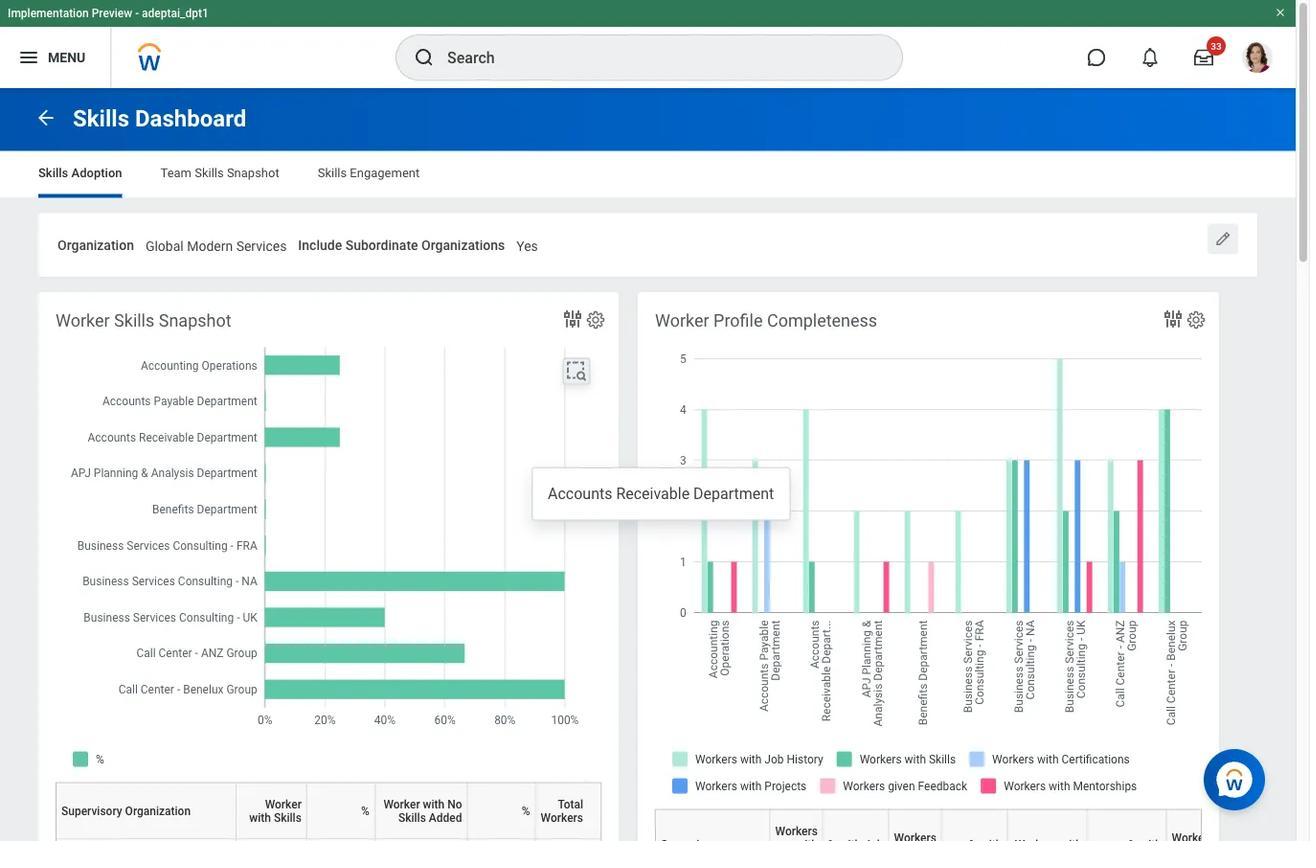 Task type: describe. For each thing, give the bounding box(es) containing it.
1 % button from the left
[[312, 782, 382, 838]]

organization element
[[146, 226, 287, 261]]

skills engagement
[[318, 166, 420, 180]]

worker for worker profile completeness
[[655, 311, 709, 331]]

team skills snapshot
[[160, 166, 279, 180]]

global modern services
[[146, 238, 287, 254]]

worker for worker with skills
[[265, 797, 302, 811]]

include subordinate organizations element
[[517, 226, 538, 261]]

services
[[236, 238, 287, 254]]

include
[[298, 237, 342, 253]]

workers wit button
[[775, 809, 830, 841]]

yes
[[517, 238, 538, 254]]

workers wit
[[775, 824, 818, 841]]

configure worker profile completeness image
[[1186, 310, 1207, 331]]

notifications large image
[[1141, 48, 1160, 67]]

Yes text field
[[517, 227, 538, 260]]

supervisory organization button
[[61, 782, 243, 838]]

tab list inside skills dashboard "main content"
[[19, 152, 1277, 198]]

worker profile completeness
[[655, 311, 878, 331]]

worker skills snapshot element
[[38, 292, 619, 841]]

workers inside workers wit button
[[775, 824, 818, 837]]

modern
[[187, 238, 233, 254]]

worker for worker with no skills added
[[384, 797, 420, 811]]

configure worker skills snapshot image
[[585, 310, 606, 331]]

33 button
[[1183, 36, 1226, 79]]

Search Workday  search field
[[447, 36, 863, 79]]

33
[[1211, 40, 1222, 52]]

menu banner
[[0, 0, 1296, 88]]

% for 2nd % button from right
[[361, 804, 370, 817]]

implementation
[[8, 7, 89, 20]]

total
[[558, 797, 583, 811]]

workers inside worker skills snapshot element
[[541, 811, 583, 824]]

inbox large image
[[1194, 48, 1214, 67]]

zoom area image
[[565, 360, 588, 383]]

skills dashboard
[[73, 105, 246, 132]]

completeness
[[767, 311, 878, 331]]

-
[[135, 7, 139, 20]]

dashboard
[[135, 105, 246, 132]]

previous page image
[[34, 106, 57, 129]]

with for skills
[[249, 811, 271, 824]]

adeptai_dpt1
[[142, 7, 209, 20]]

Global Modern Services text field
[[146, 227, 287, 260]]



Task type: locate. For each thing, give the bounding box(es) containing it.
snapshot down modern
[[159, 311, 231, 331]]

added
[[429, 811, 462, 824]]

skills inside worker with no skills added
[[398, 811, 426, 824]]

total workers button
[[541, 797, 583, 824]]

0 vertical spatial organization
[[57, 237, 134, 253]]

% left total workers
[[522, 804, 530, 817]]

snapshot for worker skills snapshot
[[159, 311, 231, 331]]

with for no
[[423, 797, 445, 811]]

organization
[[57, 237, 134, 253], [125, 804, 191, 817]]

2 % button from the left
[[473, 782, 543, 838]]

skills adoption
[[38, 166, 122, 180]]

% left worker with no skills added
[[361, 804, 370, 817]]

% button right worker with skills
[[312, 782, 382, 838]]

tab list
[[19, 152, 1277, 198]]

worker with skills
[[249, 797, 302, 824]]

menu
[[48, 49, 85, 65]]

menu button
[[0, 27, 110, 88]]

profile logan mcneil image
[[1242, 42, 1273, 77]]

search image
[[413, 46, 436, 69]]

1 horizontal spatial configure and view chart data image
[[1162, 308, 1185, 331]]

% for first % button from the right
[[522, 804, 530, 817]]

1 vertical spatial snapshot
[[159, 311, 231, 331]]

worker skills snapshot
[[56, 311, 231, 331]]

0 horizontal spatial workers
[[541, 811, 583, 824]]

1 vertical spatial organization
[[125, 804, 191, 817]]

1 configure and view chart data image from the left
[[561, 308, 584, 331]]

1 horizontal spatial %
[[522, 804, 530, 817]]

supervisory organization
[[61, 804, 191, 817]]

worker inside worker profile completeness 'element'
[[655, 311, 709, 331]]

workers
[[541, 811, 583, 824], [775, 824, 818, 837]]

engagement
[[350, 166, 420, 180]]

subordinate
[[345, 237, 418, 253]]

skills dashboard main content
[[0, 88, 1310, 841]]

0 horizontal spatial configure and view chart data image
[[561, 308, 584, 331]]

team
[[160, 166, 192, 180]]

worker
[[56, 311, 110, 331], [655, 311, 709, 331], [265, 797, 302, 811], [384, 797, 420, 811]]

organization left global
[[57, 237, 134, 253]]

configure and view chart data image inside worker profile completeness 'element'
[[1162, 308, 1185, 331]]

no
[[448, 797, 462, 811]]

justify image
[[17, 46, 40, 69]]

worker inside worker with skills
[[265, 797, 302, 811]]

tab list containing skills adoption
[[19, 152, 1277, 198]]

configure and view chart data image for completeness
[[1162, 308, 1185, 331]]

%
[[361, 804, 370, 817], [522, 804, 530, 817]]

1 horizontal spatial with
[[423, 797, 445, 811]]

with inside worker with skills
[[249, 811, 271, 824]]

configure and view chart data image for snapshot
[[561, 308, 584, 331]]

worker for worker skills snapshot
[[56, 311, 110, 331]]

organization right supervisory
[[125, 804, 191, 817]]

0 horizontal spatial with
[[249, 811, 271, 824]]

adoption
[[71, 166, 122, 180]]

snapshot up 'services'
[[227, 166, 279, 180]]

1 horizontal spatial workers
[[775, 824, 818, 837]]

worker inside worker with no skills added
[[384, 797, 420, 811]]

1 % from the left
[[361, 804, 370, 817]]

configure and view chart data image
[[561, 308, 584, 331], [1162, 308, 1185, 331]]

total workers
[[541, 797, 583, 824]]

implementation preview -   adeptai_dpt1
[[8, 7, 209, 20]]

% button
[[312, 782, 382, 838], [473, 782, 543, 838]]

worker with no skills added button
[[380, 782, 475, 838]]

1 horizontal spatial % button
[[473, 782, 543, 838]]

global
[[146, 238, 184, 254]]

0 horizontal spatial % button
[[312, 782, 382, 838]]

organization inside button
[[125, 804, 191, 817]]

2 configure and view chart data image from the left
[[1162, 308, 1185, 331]]

with
[[423, 797, 445, 811], [249, 811, 271, 824]]

0 horizontal spatial %
[[361, 804, 370, 817]]

with inside worker with no skills added
[[423, 797, 445, 811]]

profile
[[714, 311, 763, 331]]

% button right no
[[473, 782, 543, 838]]

include subordinate organizations
[[298, 237, 505, 253]]

snapshot for team skills snapshot
[[227, 166, 279, 180]]

close environment banner image
[[1275, 7, 1286, 18]]

0 vertical spatial snapshot
[[227, 166, 279, 180]]

skills inside worker with skills
[[274, 811, 302, 824]]

configure and view chart data image left configure worker profile completeness "icon"
[[1162, 308, 1185, 331]]

snapshot
[[227, 166, 279, 180], [159, 311, 231, 331]]

supervisory
[[61, 804, 122, 817]]

configure and view chart data image left configure worker skills snapshot icon
[[561, 308, 584, 331]]

worker with skills button
[[241, 782, 314, 838]]

worker with no skills added
[[384, 797, 462, 824]]

organizations
[[422, 237, 505, 253]]

2 % from the left
[[522, 804, 530, 817]]

skills
[[73, 105, 129, 132], [38, 166, 68, 180], [195, 166, 224, 180], [318, 166, 347, 180], [114, 311, 154, 331], [274, 811, 302, 824], [398, 811, 426, 824]]

edit image
[[1214, 229, 1233, 249]]

worker profile completeness element
[[638, 292, 1310, 841]]

preview
[[92, 7, 132, 20]]



Task type: vqa. For each thing, say whether or not it's contained in the screenshot.
Will
no



